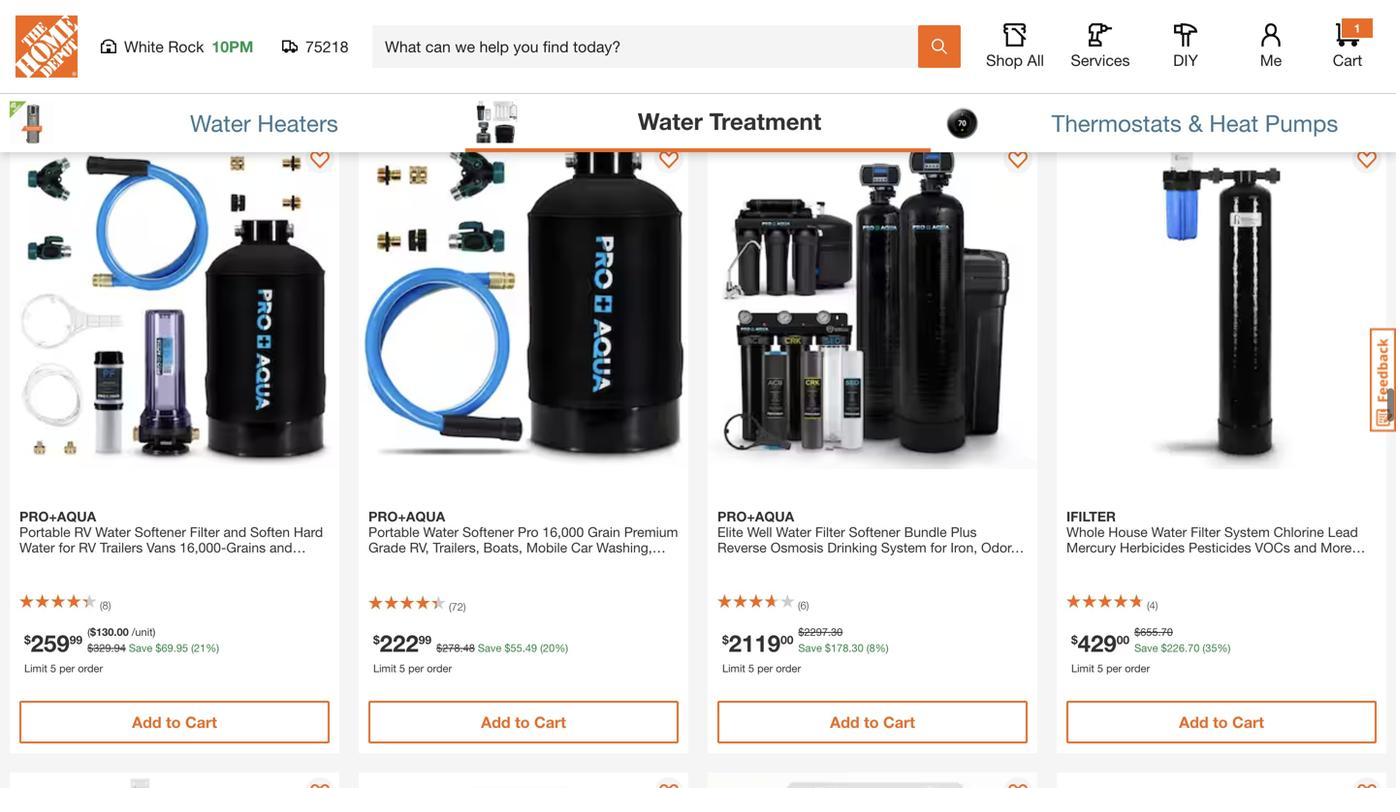 Task type: describe. For each thing, give the bounding box(es) containing it.
pro+aqua portable rv water softener filter and soften hard water for rv trailers vans 16,000-grains and filtration system bundle
[[19, 509, 323, 571]]

00 for 429
[[1117, 633, 1130, 647]]

filter inside pro+aqua portable rv water softener filter and soften hard water for rv trailers vans 16,000-grains and filtration system bundle
[[190, 524, 220, 540]]

) for 259
[[108, 600, 111, 612]]

chlorine
[[1274, 524, 1325, 540]]

water inside button
[[190, 109, 251, 137]]

for inside pro+aqua elite well water filter softener bundle plus reverse osmosis drinking system for iron, odor, color, hardness
[[931, 540, 947, 556]]

( inside $ 429 00 $ 655 . 70 save $ 226 . 70 ( 35 %) limit 5 per order
[[1203, 642, 1206, 655]]

white
[[124, 37, 164, 56]]

$ 2119 00 $ 2297 . 30 save $ 178 . 30 ( 8 %) limit 5 per order
[[723, 626, 889, 675]]

for inside pro+aqua portable rv water softener filter and soften hard water for rv trailers vans 16,000-grains and filtration system bundle
[[59, 540, 75, 556]]

pro+aqua elite well water filter softener bundle plus reverse osmosis drinking system for iron, odor, color, hardness
[[718, 509, 1015, 571]]

429
[[1078, 630, 1117, 657]]

5 up water heaters icon
[[50, 29, 56, 42]]

plus
[[951, 524, 977, 540]]

1
[[1355, 21, 1361, 35]]

ifilter whole house water filter system chlorine lead mercury herbicides pesticides vocs and more 600,000 gal. with pre-filter
[[1067, 509, 1359, 571]]

filtration
[[19, 555, 72, 571]]

( 6 )
[[798, 600, 809, 612]]

0 horizontal spatial and
[[224, 524, 247, 540]]

) for 222
[[464, 601, 466, 614]]

elite well water filter softener bundle plus reverse osmosis drinking system for iron, odor, color, hardness image
[[708, 140, 1038, 470]]

pro
[[518, 524, 539, 540]]

/unit
[[132, 626, 153, 639]]

the home depot logo image
[[16, 16, 78, 78]]

display image for portable water softener pro 16,000 grain premium grade rv, trailers, boats, mobile car washing, highflow 3/4in. gh ports image
[[660, 151, 679, 171]]

per inside $ 222 99 $ 278 . 48 save $ 55 . 49 ( 20 %) limit 5 per order
[[408, 663, 424, 675]]

diy
[[1174, 51, 1199, 69]]

save for 2119
[[799, 642, 823, 655]]

and inside ifilter whole house water filter system chlorine lead mercury herbicides pesticides vocs and more 600,000 gal. with pre-filter
[[1295, 540, 1318, 556]]

limit right 75218
[[373, 29, 397, 42]]

white rock 10pm
[[124, 37, 254, 56]]

portable water softener pro 16,000 grain premium grade rv, trailers, boats, mobile car washing, highflow 3/4in. gh ports image
[[359, 140, 689, 470]]

$ 222 99 $ 278 . 48 save $ 55 . 49 ( 20 %) limit 5 per order
[[373, 630, 569, 675]]

water inside pro+aqua elite well water filter softener bundle plus reverse osmosis drinking system for iron, odor, color, hardness
[[776, 524, 812, 540]]

heaters
[[257, 109, 339, 137]]

display image for whole house water filter system for chlorine lead mercury herbicides pesticides & more - 1,000,000 gal. with pre-filter image
[[310, 785, 330, 789]]

99 for 222
[[419, 633, 432, 647]]

herbicides
[[1120, 540, 1186, 556]]

premium
[[624, 524, 679, 540]]

grade
[[369, 540, 406, 556]]

filter up pre-
[[1191, 524, 1221, 540]]

%) for 2119
[[876, 642, 889, 655]]

pumps
[[1266, 109, 1339, 137]]

whole house water filter system for chlorine lead mercury herbicides pesticides & more - 1,000,000 gal. with pre-filter image
[[10, 773, 340, 789]]

grains
[[226, 540, 266, 556]]

trailers,
[[433, 540, 480, 556]]

130
[[96, 626, 114, 639]]

with
[[1148, 555, 1173, 571]]

osmosis
[[771, 540, 824, 556]]

thermostats & heat pumps image
[[941, 101, 985, 145]]

odor,
[[982, 540, 1015, 556]]

What can we help you find today? search field
[[385, 26, 918, 67]]

filter inside pro+aqua elite well water filter softener bundle plus reverse osmosis drinking system for iron, odor, color, hardness
[[816, 524, 846, 540]]

services button
[[1070, 23, 1132, 70]]

) for 429
[[1156, 600, 1159, 612]]

ports
[[487, 555, 520, 571]]

save for 222
[[478, 642, 502, 655]]

3/4in.
[[426, 555, 460, 571]]

display image for the whole house water filter system chlorine lead mercury herbicides pesticides vocs and more 600,000 gal. with pre-filter image
[[1358, 151, 1378, 171]]

limit inside '$ 259 99 ( $ 130 . 00 /unit ) $ 329 . 94 save $ 69 . 95 ( 21 %) limit 5 per order'
[[24, 663, 47, 675]]

2297
[[805, 626, 828, 639]]

gh
[[463, 555, 484, 571]]

highflow
[[369, 555, 422, 571]]

75218
[[306, 37, 349, 56]]

21
[[194, 642, 206, 655]]

softener inside pro+aqua portable rv water softener filter and soften hard water for rv trailers vans 16,000-grains and filtration system bundle
[[135, 524, 186, 540]]

2 limit 5 per order from the left
[[373, 29, 452, 42]]

hard
[[294, 524, 323, 540]]

mobile
[[527, 540, 568, 556]]

water treatment button
[[466, 94, 931, 152]]

%) for 429
[[1218, 642, 1231, 655]]

vocs
[[1256, 540, 1291, 556]]

all
[[1028, 51, 1045, 69]]

portable for 259
[[19, 524, 70, 540]]

pesticides
[[1189, 540, 1252, 556]]

softener inside pro+aqua portable water softener pro 16,000 grain premium grade rv, trailers, boats, mobile car washing, highflow 3/4in. gh ports
[[463, 524, 514, 540]]

thermostats & heat pumps button
[[931, 94, 1397, 152]]

1 horizontal spatial 30
[[852, 642, 864, 655]]

ewc- max i 0-35 gpg electronic water conditioner (indoor use only) image
[[1057, 773, 1387, 789]]

0 vertical spatial 70
[[1162, 626, 1174, 639]]

72
[[452, 601, 464, 614]]

hardness
[[757, 555, 815, 571]]

rock
[[168, 37, 204, 56]]

per inside $ 2119 00 $ 2297 . 30 save $ 178 . 30 ( 8 %) limit 5 per order
[[758, 663, 773, 675]]

75218 button
[[282, 37, 349, 56]]

49
[[526, 642, 537, 655]]

shop all
[[987, 51, 1045, 69]]

washing,
[[597, 540, 653, 556]]

soften
[[250, 524, 290, 540]]

whole
[[1067, 524, 1105, 540]]

heat
[[1210, 109, 1259, 137]]

display image for well water whole house filtration system image
[[660, 785, 679, 789]]

222
[[380, 630, 419, 657]]

portable rv water softener filter and soften hard water for rv trailers vans 16,000-grains and filtration system bundle image
[[10, 140, 340, 470]]

water heaters
[[190, 109, 339, 137]]

water left trailers
[[19, 540, 55, 556]]

2119
[[729, 630, 781, 657]]

( 4 )
[[1148, 600, 1159, 612]]

cart 1
[[1334, 21, 1363, 69]]

save for 429
[[1135, 642, 1159, 655]]

00 inside '$ 259 99 ( $ 130 . 00 /unit ) $ 329 . 94 save $ 69 . 95 ( 21 %) limit 5 per order'
[[117, 626, 129, 639]]

diy button
[[1155, 23, 1217, 70]]

filter right with
[[1203, 555, 1233, 571]]

5 inside $ 222 99 $ 278 . 48 save $ 55 . 49 ( 20 %) limit 5 per order
[[400, 663, 406, 675]]

limit up water heaters icon
[[24, 29, 47, 42]]

limit up the services
[[1072, 29, 1095, 42]]

$ 429 00 $ 655 . 70 save $ 226 . 70 ( 35 %) limit 5 per order
[[1072, 626, 1231, 675]]

per left white
[[59, 29, 75, 42]]

display image for elite well water filter softener bundle plus reverse osmosis drinking system for iron, odor, color, hardness image
[[1009, 151, 1028, 171]]

order inside $ 222 99 $ 278 . 48 save $ 55 . 49 ( 20 %) limit 5 per order
[[427, 663, 452, 675]]

178
[[831, 642, 849, 655]]

16,000-
[[180, 540, 226, 556]]

( inside $ 2119 00 $ 2297 . 30 save $ 178 . 30 ( 8 %) limit 5 per order
[[867, 642, 870, 655]]



Task type: locate. For each thing, give the bounding box(es) containing it.
save down 655
[[1135, 642, 1159, 655]]

( left 130
[[87, 626, 90, 639]]

00 inside $ 429 00 $ 655 . 70 save $ 226 . 70 ( 35 %) limit 5 per order
[[1117, 633, 1130, 647]]

3 softener from the left
[[849, 524, 901, 540]]

( down hardness
[[798, 600, 801, 612]]

1 portable from the left
[[19, 524, 70, 540]]

( right '226'
[[1203, 642, 1206, 655]]

water left vans
[[95, 524, 131, 540]]

2 horizontal spatial and
[[1295, 540, 1318, 556]]

0 horizontal spatial pro+aqua
[[19, 509, 96, 525]]

99 for 259
[[70, 633, 83, 647]]

(
[[100, 600, 102, 612], [798, 600, 801, 612], [1148, 600, 1150, 612], [449, 601, 452, 614], [87, 626, 90, 639], [191, 642, 194, 655], [540, 642, 543, 655], [867, 642, 870, 655], [1203, 642, 1206, 655]]

water up with
[[1152, 524, 1188, 540]]

20
[[543, 642, 555, 655]]

0 horizontal spatial system
[[76, 555, 121, 571]]

pro+aqua up filtration
[[19, 509, 96, 525]]

( up 130
[[100, 600, 102, 612]]

limit inside $ 429 00 $ 655 . 70 save $ 226 . 70 ( 35 %) limit 5 per order
[[1072, 663, 1095, 675]]

per
[[59, 29, 75, 42], [408, 29, 424, 42], [1107, 29, 1123, 42], [59, 663, 75, 675], [408, 663, 424, 675], [758, 663, 773, 675], [1107, 663, 1123, 675]]

order inside $ 429 00 $ 655 . 70 save $ 226 . 70 ( 35 %) limit 5 per order
[[1126, 663, 1151, 675]]

30 up 178 on the bottom of page
[[831, 626, 843, 639]]

bundle left plus on the bottom right of the page
[[905, 524, 947, 540]]

thermostats & heat pumps
[[1052, 109, 1339, 137]]

2 pro+aqua from the left
[[369, 509, 445, 525]]

pro+aqua inside pro+aqua portable rv water softener filter and soften hard water for rv trailers vans 16,000-grains and filtration system bundle
[[19, 509, 96, 525]]

$
[[90, 626, 96, 639], [799, 626, 805, 639], [1135, 626, 1141, 639], [24, 633, 31, 647], [373, 633, 380, 647], [723, 633, 729, 647], [1072, 633, 1078, 647], [87, 642, 93, 655], [156, 642, 162, 655], [437, 642, 443, 655], [505, 642, 511, 655], [825, 642, 831, 655], [1162, 642, 1168, 655]]

5 down 429
[[1098, 663, 1104, 675]]

limit inside $ 222 99 $ 278 . 48 save $ 55 . 49 ( 20 %) limit 5 per order
[[373, 663, 397, 675]]

5 right 75218
[[400, 29, 406, 42]]

55
[[511, 642, 523, 655]]

per up the services
[[1107, 29, 1123, 42]]

10pm
[[212, 37, 254, 56]]

1 horizontal spatial portable
[[369, 524, 420, 540]]

1 horizontal spatial for
[[931, 540, 947, 556]]

limit 5 per order left white
[[24, 29, 103, 42]]

whole house water filter system chlorine lead mercury herbicides pesticides vocs and more 600,000 gal. with pre-filter image
[[1057, 140, 1387, 470]]

portable
[[19, 524, 70, 540], [369, 524, 420, 540]]

and left the hard
[[270, 540, 293, 556]]

1 vertical spatial 30
[[852, 642, 864, 655]]

water inside pro+aqua portable water softener pro 16,000 grain premium grade rv, trailers, boats, mobile car washing, highflow 3/4in. gh ports
[[423, 524, 459, 540]]

1 horizontal spatial pro+aqua
[[369, 509, 445, 525]]

2 %) from the left
[[555, 642, 569, 655]]

pre-
[[1177, 555, 1203, 571]]

1 horizontal spatial bundle
[[905, 524, 947, 540]]

2 save from the left
[[478, 642, 502, 655]]

5 up the services
[[1098, 29, 1104, 42]]

30 right 178 on the bottom of page
[[852, 642, 864, 655]]

per inside '$ 259 99 ( $ 130 . 00 /unit ) $ 329 . 94 save $ 69 . 95 ( 21 %) limit 5 per order'
[[59, 663, 75, 675]]

329
[[93, 642, 111, 655]]

3 limit 5 per order from the left
[[1072, 29, 1151, 42]]

system inside ifilter whole house water filter system chlorine lead mercury herbicides pesticides vocs and more 600,000 gal. with pre-filter
[[1225, 524, 1271, 540]]

filter left "grains"
[[190, 524, 220, 540]]

mercury
[[1067, 540, 1117, 556]]

8 up 130
[[102, 600, 108, 612]]

water inside ifilter whole house water filter system chlorine lead mercury herbicides pesticides vocs and more 600,000 gal. with pre-filter
[[1152, 524, 1188, 540]]

8 inside $ 2119 00 $ 2297 . 30 save $ 178 . 30 ( 8 %) limit 5 per order
[[870, 642, 876, 655]]

48
[[463, 642, 475, 655]]

limit inside $ 2119 00 $ 2297 . 30 save $ 178 . 30 ( 8 %) limit 5 per order
[[723, 663, 746, 675]]

5
[[50, 29, 56, 42], [400, 29, 406, 42], [1098, 29, 1104, 42], [50, 663, 56, 675], [400, 663, 406, 675], [749, 663, 755, 675], [1098, 663, 1104, 675]]

5 down 222
[[400, 663, 406, 675]]

system inside pro+aqua elite well water filter softener bundle plus reverse osmosis drinking system for iron, odor, color, hardness
[[882, 540, 927, 556]]

bundle left the 16,000-
[[125, 555, 168, 571]]

limit down 222
[[373, 663, 397, 675]]

&
[[1189, 109, 1204, 137]]

drinking
[[828, 540, 878, 556]]

99 left 329
[[70, 633, 83, 647]]

278
[[443, 642, 460, 655]]

( right 95
[[191, 642, 194, 655]]

portable up highflow on the bottom of page
[[369, 524, 420, 540]]

shop
[[987, 51, 1023, 69]]

35
[[1206, 642, 1218, 655]]

1 save from the left
[[129, 642, 153, 655]]

.
[[114, 626, 117, 639], [828, 626, 831, 639], [1159, 626, 1162, 639], [111, 642, 114, 655], [173, 642, 176, 655], [460, 642, 463, 655], [523, 642, 526, 655], [849, 642, 852, 655], [1186, 642, 1188, 655]]

for left trailers
[[59, 540, 75, 556]]

0 vertical spatial 30
[[831, 626, 843, 639]]

4 save from the left
[[1135, 642, 1159, 655]]

and left soften at the left bottom of page
[[224, 524, 247, 540]]

and left more
[[1295, 540, 1318, 556]]

portable up filtration
[[19, 524, 70, 540]]

house
[[1109, 524, 1148, 540]]

rv
[[74, 524, 92, 540], [79, 540, 96, 556]]

softener right 'osmosis'
[[849, 524, 901, 540]]

( up "278"
[[449, 601, 452, 614]]

99
[[70, 633, 83, 647], [419, 633, 432, 647]]

( 72 )
[[449, 601, 466, 614]]

1 pro+aqua from the left
[[19, 509, 96, 525]]

system
[[1225, 524, 1271, 540], [882, 540, 927, 556], [76, 555, 121, 571]]

) for 2119
[[807, 600, 809, 612]]

1 softener from the left
[[135, 524, 186, 540]]

water up hardness
[[776, 524, 812, 540]]

bundle inside pro+aqua portable rv water softener filter and soften hard water for rv trailers vans 16,000-grains and filtration system bundle
[[125, 555, 168, 571]]

ifilter
[[1067, 509, 1117, 525]]

system up ( 8 )
[[76, 555, 121, 571]]

save down /unit
[[129, 642, 153, 655]]

2 softener from the left
[[463, 524, 514, 540]]

16,000
[[543, 524, 584, 540]]

whole house 2 stage water filtration system with extra filter set sediment rust chlorine taste odor image
[[708, 773, 1038, 789]]

display image for whole house 2 stage water filtration system with extra filter set sediment rust chlorine taste odor image
[[1009, 785, 1028, 789]]

99 inside $ 222 99 $ 278 . 48 save $ 55 . 49 ( 20 %) limit 5 per order
[[419, 633, 432, 647]]

display image for portable rv water softener filter and soften hard water for rv trailers vans 16,000-grains and filtration system bundle image at the left of the page
[[310, 151, 330, 171]]

bundle inside pro+aqua elite well water filter softener bundle plus reverse osmosis drinking system for iron, odor, color, hardness
[[905, 524, 947, 540]]

1 horizontal spatial and
[[270, 540, 293, 556]]

feedback link image
[[1371, 328, 1397, 433]]

%) inside $ 2119 00 $ 2297 . 30 save $ 178 . 30 ( 8 %) limit 5 per order
[[876, 642, 889, 655]]

gal.
[[1120, 555, 1144, 571]]

8 right 178 on the bottom of page
[[870, 642, 876, 655]]

water heaters button
[[0, 94, 466, 152]]

boats,
[[484, 540, 523, 556]]

3 save from the left
[[799, 642, 823, 655]]

well
[[748, 524, 773, 540]]

0 horizontal spatial for
[[59, 540, 75, 556]]

pro+aqua inside pro+aqua elite well water filter softener bundle plus reverse osmosis drinking system for iron, odor, color, hardness
[[718, 509, 795, 525]]

save inside $ 2119 00 $ 2297 . 30 save $ 178 . 30 ( 8 %) limit 5 per order
[[799, 642, 823, 655]]

8
[[102, 600, 108, 612], [870, 642, 876, 655]]

car
[[571, 540, 593, 556]]

pro+aqua for 259
[[19, 509, 96, 525]]

00 inside $ 2119 00 $ 2297 . 30 save $ 178 . 30 ( 8 %) limit 5 per order
[[781, 633, 794, 647]]

( right 178 on the bottom of page
[[867, 642, 870, 655]]

add
[[132, 80, 162, 98], [481, 80, 511, 98], [831, 80, 860, 98], [1180, 80, 1209, 98], [132, 714, 162, 732], [481, 714, 511, 732], [831, 714, 860, 732], [1180, 714, 1209, 732]]

well water whole house filtration system image
[[359, 773, 689, 789]]

2 horizontal spatial limit 5 per order
[[1072, 29, 1151, 42]]

per down 2119
[[758, 663, 773, 675]]

rv,
[[410, 540, 429, 556]]

0 horizontal spatial 30
[[831, 626, 843, 639]]

) inside '$ 259 99 ( $ 130 . 00 /unit ) $ 329 . 94 save $ 69 . 95 ( 21 %) limit 5 per order'
[[153, 626, 156, 639]]

pro+aqua up the reverse at the right of the page
[[718, 509, 795, 525]]

save inside '$ 259 99 ( $ 130 . 00 /unit ) $ 329 . 94 save $ 69 . 95 ( 21 %) limit 5 per order'
[[129, 642, 153, 655]]

water treatment image
[[475, 99, 519, 143]]

4 %) from the left
[[1218, 642, 1231, 655]]

limit down 429
[[1072, 663, 1095, 675]]

%) right the 49
[[555, 642, 569, 655]]

color,
[[718, 555, 753, 571]]

$ 259 99 ( $ 130 . 00 /unit ) $ 329 . 94 save $ 69 . 95 ( 21 %) limit 5 per order
[[24, 626, 219, 675]]

shop all button
[[985, 23, 1047, 70]]

70
[[1162, 626, 1174, 639], [1188, 642, 1200, 655]]

reverse
[[718, 540, 767, 556]]

pro+aqua for 222
[[369, 509, 445, 525]]

0 horizontal spatial 8
[[102, 600, 108, 612]]

water up 3/4in.
[[423, 524, 459, 540]]

( up 655
[[1148, 600, 1150, 612]]

limit 5 per order
[[24, 29, 103, 42], [373, 29, 452, 42], [1072, 29, 1151, 42]]

per down 259
[[59, 663, 75, 675]]

pro+aqua for 2119
[[718, 509, 795, 525]]

pro+aqua up rv,
[[369, 509, 445, 525]]

5 down 259
[[50, 663, 56, 675]]

5 inside $ 429 00 $ 655 . 70 save $ 226 . 70 ( 35 %) limit 5 per order
[[1098, 663, 1104, 675]]

save inside $ 222 99 $ 278 . 48 save $ 55 . 49 ( 20 %) limit 5 per order
[[478, 642, 502, 655]]

94
[[114, 642, 126, 655]]

3 pro+aqua from the left
[[718, 509, 795, 525]]

%) right 178 on the bottom of page
[[876, 642, 889, 655]]

( right the 49
[[540, 642, 543, 655]]

limit 5 per order up the services
[[1072, 29, 1151, 42]]

00 for 2119
[[781, 633, 794, 647]]

%) inside '$ 259 99 ( $ 130 . 00 /unit ) $ 329 . 94 save $ 69 . 95 ( 21 %) limit 5 per order'
[[206, 642, 219, 655]]

2 99 from the left
[[419, 633, 432, 647]]

00 left 2297
[[781, 633, 794, 647]]

water heaters image
[[10, 101, 53, 145]]

softener inside pro+aqua elite well water filter softener bundle plus reverse osmosis drinking system for iron, odor, color, hardness
[[849, 524, 901, 540]]

1 limit 5 per order from the left
[[24, 29, 103, 42]]

display image
[[660, 151, 679, 171], [1009, 151, 1028, 171], [1009, 785, 1028, 789], [1358, 785, 1378, 789]]

1 horizontal spatial system
[[882, 540, 927, 556]]

1 vertical spatial 8
[[870, 642, 876, 655]]

me button
[[1241, 23, 1303, 70]]

per down 222
[[408, 663, 424, 675]]

grain
[[588, 524, 621, 540]]

1 horizontal spatial softener
[[463, 524, 514, 540]]

0 vertical spatial 8
[[102, 600, 108, 612]]

5 inside '$ 259 99 ( $ 130 . 00 /unit ) $ 329 . 94 save $ 69 . 95 ( 21 %) limit 5 per order'
[[50, 663, 56, 675]]

water down 10pm
[[190, 109, 251, 137]]

2 horizontal spatial system
[[1225, 524, 1271, 540]]

1 horizontal spatial 8
[[870, 642, 876, 655]]

%) right 95
[[206, 642, 219, 655]]

lead
[[1329, 524, 1359, 540]]

0 horizontal spatial softener
[[135, 524, 186, 540]]

softener up ports
[[463, 524, 514, 540]]

2 horizontal spatial softener
[[849, 524, 901, 540]]

0 horizontal spatial portable
[[19, 524, 70, 540]]

for left iron, on the right bottom
[[931, 540, 947, 556]]

70 left "35"
[[1188, 642, 1200, 655]]

for
[[59, 540, 75, 556], [931, 540, 947, 556]]

0 horizontal spatial 99
[[70, 633, 83, 647]]

99 inside '$ 259 99 ( $ 130 . 00 /unit ) $ 329 . 94 save $ 69 . 95 ( 21 %) limit 5 per order'
[[70, 633, 83, 647]]

6
[[801, 600, 807, 612]]

00 left 655
[[1117, 633, 1130, 647]]

save inside $ 429 00 $ 655 . 70 save $ 226 . 70 ( 35 %) limit 5 per order
[[1135, 642, 1159, 655]]

system right the drinking
[[882, 540, 927, 556]]

elite
[[718, 524, 744, 540]]

limit 5 per order right 75218
[[373, 29, 452, 42]]

iron,
[[951, 540, 978, 556]]

bundle
[[905, 524, 947, 540], [125, 555, 168, 571]]

30
[[831, 626, 843, 639], [852, 642, 864, 655]]

water treatment
[[638, 107, 822, 135]]

00 up the 94
[[117, 626, 129, 639]]

1 %) from the left
[[206, 642, 219, 655]]

portable for 222
[[369, 524, 420, 540]]

per right 75218
[[408, 29, 424, 42]]

%) right '226'
[[1218, 642, 1231, 655]]

save right 48
[[478, 642, 502, 655]]

0 vertical spatial bundle
[[905, 524, 947, 540]]

%) inside $ 222 99 $ 278 . 48 save $ 55 . 49 ( 20 %) limit 5 per order
[[555, 642, 569, 655]]

vans
[[147, 540, 176, 556]]

water inside "button"
[[638, 107, 703, 135]]

treatment
[[710, 107, 822, 135]]

1 99 from the left
[[70, 633, 83, 647]]

softener left "grains"
[[135, 524, 186, 540]]

me
[[1261, 51, 1283, 69]]

per inside $ 429 00 $ 655 . 70 save $ 226 . 70 ( 35 %) limit 5 per order
[[1107, 663, 1123, 675]]

2 portable from the left
[[369, 524, 420, 540]]

save down 2297
[[799, 642, 823, 655]]

3 %) from the left
[[876, 642, 889, 655]]

1 horizontal spatial 00
[[781, 633, 794, 647]]

system inside pro+aqua portable rv water softener filter and soften hard water for rv trailers vans 16,000-grains and filtration system bundle
[[76, 555, 121, 571]]

portable inside pro+aqua portable water softener pro 16,000 grain premium grade rv, trailers, boats, mobile car washing, highflow 3/4in. gh ports
[[369, 524, 420, 540]]

1 horizontal spatial 70
[[1188, 642, 1200, 655]]

95
[[176, 642, 188, 655]]

%) inside $ 429 00 $ 655 . 70 save $ 226 . 70 ( 35 %) limit 5 per order
[[1218, 642, 1231, 655]]

1 horizontal spatial 99
[[419, 633, 432, 647]]

limit down 259
[[24, 663, 47, 675]]

pro+aqua portable water softener pro 16,000 grain premium grade rv, trailers, boats, mobile car washing, highflow 3/4in. gh ports
[[369, 509, 679, 571]]

( inside $ 222 99 $ 278 . 48 save $ 55 . 49 ( 20 %) limit 5 per order
[[540, 642, 543, 655]]

order inside $ 2119 00 $ 2297 . 30 save $ 178 . 30 ( 8 %) limit 5 per order
[[776, 663, 801, 675]]

5 inside $ 2119 00 $ 2297 . 30 save $ 178 . 30 ( 8 %) limit 5 per order
[[749, 663, 755, 675]]

5 down 2119
[[749, 663, 755, 675]]

limit
[[24, 29, 47, 42], [373, 29, 397, 42], [1072, 29, 1095, 42], [24, 663, 47, 675], [373, 663, 397, 675], [723, 663, 746, 675], [1072, 663, 1095, 675]]

1 for from the left
[[59, 540, 75, 556]]

600,000
[[1067, 555, 1116, 571]]

trailers
[[100, 540, 143, 556]]

limit down 2119
[[723, 663, 746, 675]]

per down 429
[[1107, 663, 1123, 675]]

0 horizontal spatial 70
[[1162, 626, 1174, 639]]

%) for 222
[[555, 642, 569, 655]]

filter right well
[[816, 524, 846, 540]]

2 horizontal spatial pro+aqua
[[718, 509, 795, 525]]

services
[[1071, 51, 1131, 69]]

0 horizontal spatial bundle
[[125, 555, 168, 571]]

portable inside pro+aqua portable rv water softener filter and soften hard water for rv trailers vans 16,000-grains and filtration system bundle
[[19, 524, 70, 540]]

2 horizontal spatial 00
[[1117, 633, 1130, 647]]

display image
[[310, 151, 330, 171], [1358, 151, 1378, 171], [310, 785, 330, 789], [660, 785, 679, 789]]

order inside '$ 259 99 ( $ 130 . 00 /unit ) $ 329 . 94 save $ 69 . 95 ( 21 %) limit 5 per order'
[[78, 663, 103, 675]]

more
[[1321, 540, 1353, 556]]

thermostats
[[1052, 109, 1182, 137]]

2 for from the left
[[931, 540, 947, 556]]

cart
[[1334, 51, 1363, 69], [185, 80, 217, 98], [534, 80, 566, 98], [884, 80, 916, 98], [1233, 80, 1265, 98], [185, 714, 217, 732], [534, 714, 566, 732], [884, 714, 916, 732], [1233, 714, 1265, 732]]

0 horizontal spatial limit 5 per order
[[24, 29, 103, 42]]

system left chlorine
[[1225, 524, 1271, 540]]

1 vertical spatial bundle
[[125, 555, 168, 571]]

0 horizontal spatial 00
[[117, 626, 129, 639]]

pro+aqua inside pro+aqua portable water softener pro 16,000 grain premium grade rv, trailers, boats, mobile car washing, highflow 3/4in. gh ports
[[369, 509, 445, 525]]

1 vertical spatial 70
[[1188, 642, 1200, 655]]

display image for ewc- max i 0-35 gpg electronic water conditioner (indoor use only) "image" at the bottom right of the page
[[1358, 785, 1378, 789]]

70 right 655
[[1162, 626, 1174, 639]]

99 left "278"
[[419, 633, 432, 647]]

4
[[1150, 600, 1156, 612]]

water down what can we help you find today? search box
[[638, 107, 703, 135]]

1 horizontal spatial limit 5 per order
[[373, 29, 452, 42]]

69
[[162, 642, 173, 655]]



Task type: vqa. For each thing, say whether or not it's contained in the screenshot.


